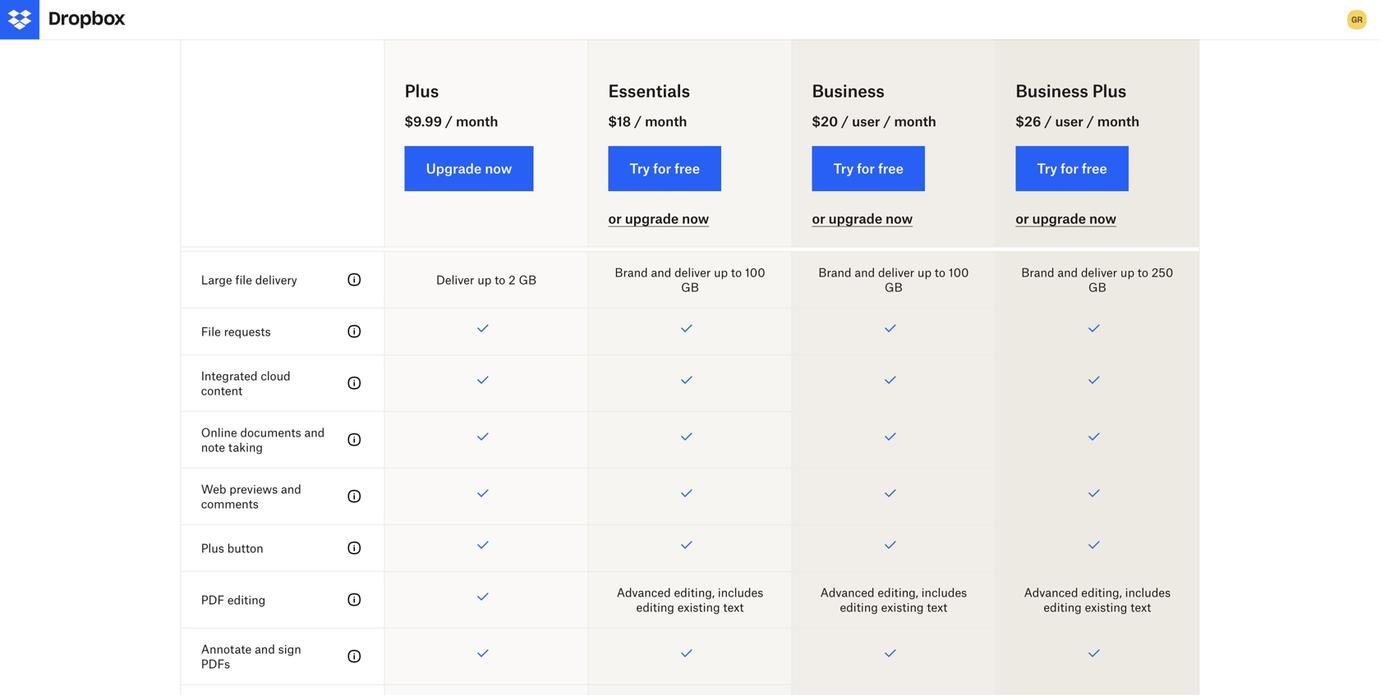Task type: vqa. For each thing, say whether or not it's contained in the screenshot.
the Web
yes



Task type: describe. For each thing, give the bounding box(es) containing it.
3 10 file uploads, live review, versions, and video collaboration from the left
[[1026, 146, 1169, 189]]

free for 3rd the try for free link
[[1082, 161, 1107, 177]]

2 month from the left
[[645, 113, 687, 129]]

$18
[[608, 113, 631, 129]]

4 collaboration from the left
[[1062, 175, 1133, 189]]

cloud
[[261, 369, 291, 383]]

2 brand and deliver up to 100 gb from the left
[[819, 266, 969, 294]]

previews
[[229, 483, 278, 497]]

plus for plus
[[405, 81, 439, 101]]

taking
[[228, 441, 263, 455]]

large
[[201, 273, 232, 287]]

or for second the try for free link from left's or upgrade now link
[[812, 211, 825, 227]]

$20 / user / month
[[812, 113, 936, 129]]

deliver up to 2 gb
[[436, 273, 537, 287]]

$26
[[1016, 113, 1041, 129]]

1 brand and deliver up to 100 gb from the left
[[615, 266, 765, 294]]

1 text from the left
[[723, 601, 744, 615]]

2 text from the left
[[927, 601, 948, 615]]

file down $18 / month in the top of the page
[[634, 146, 651, 160]]

2 advanced from the left
[[820, 586, 875, 600]]

/ for $18
[[634, 113, 642, 129]]

sign
[[278, 643, 301, 657]]

for for 3rd the try for free link from the right
[[653, 161, 671, 177]]

free for 3rd the try for free link from the right
[[675, 161, 700, 177]]

live inside 4 file uploads, live review, versions, and video collaboration
[[496, 146, 515, 160]]

and inside annotate and sign pdfs
[[255, 643, 275, 657]]

and inside online documents and note taking
[[304, 426, 325, 440]]

2 advanced editing, includes editing existing text from the left
[[820, 586, 967, 615]]

1 advanced editing, includes editing existing text from the left
[[617, 586, 763, 615]]

1 existing from the left
[[678, 601, 720, 615]]

deliver inside brand and deliver up to 250 gb
[[1081, 266, 1117, 280]]

gr
[[1352, 14, 1363, 25]]

3 review, from the left
[[928, 146, 966, 160]]

documents
[[240, 426, 301, 440]]

up inside brand and deliver up to 250 gb
[[1121, 266, 1135, 280]]

for for 3rd the try for free link
[[1061, 161, 1079, 177]]

3 versions, from the left
[[842, 161, 890, 174]]

gb inside brand and deliver up to 250 gb
[[1089, 280, 1106, 294]]

1 100 from the left
[[745, 266, 765, 280]]

3 video from the left
[[916, 161, 945, 174]]

2 try for free link from the left
[[812, 146, 925, 192]]

2 10 file uploads, live review, versions, and video collaboration from the left
[[822, 146, 966, 189]]

large file delivery
[[201, 273, 297, 287]]

file
[[201, 325, 221, 339]]

/ for $20
[[841, 113, 849, 129]]

try for 3rd the try for free link
[[1037, 161, 1057, 177]]

or for or upgrade now link for 3rd the try for free link from the right
[[608, 211, 622, 227]]

annotate
[[201, 643, 252, 657]]

user for $26
[[1055, 113, 1084, 129]]

3 uploads, from the left
[[858, 146, 903, 160]]

video inside 4 file uploads, live review, versions, and video collaboration
[[509, 161, 538, 174]]

standard image for pdf editing
[[345, 591, 364, 610]]

or upgrade now for 3rd the try for free link or upgrade now link
[[1016, 211, 1117, 227]]

sharing
[[337, 217, 397, 237]]

try for second the try for free link from left
[[833, 161, 854, 177]]

and inside 4 file uploads, live review, versions, and video collaboration
[[485, 161, 506, 174]]

2 collaboration from the left
[[655, 175, 726, 189]]

web previews and comments
[[201, 483, 301, 511]]

and inside the web previews and comments
[[281, 483, 301, 497]]

standard image for annotate and sign pdfs
[[345, 647, 364, 667]]

/ for $26
[[1045, 113, 1052, 129]]

upgrade for second the try for free link from left
[[829, 211, 883, 227]]

try for 3rd the try for free link from the right
[[630, 161, 650, 177]]

productivity
[[201, 217, 299, 237]]

1 advanced from the left
[[617, 586, 671, 600]]

1 brand from the left
[[615, 266, 648, 280]]

$9.99
[[405, 113, 442, 129]]

6 / from the left
[[1087, 113, 1094, 129]]

to inside brand and deliver up to 250 gb
[[1138, 266, 1149, 280]]

4 live from the left
[[1110, 146, 1129, 160]]

requests
[[224, 325, 271, 339]]

2 100 from the left
[[949, 266, 969, 280]]

1 month from the left
[[456, 113, 498, 129]]

2 versions, from the left
[[639, 161, 686, 174]]

4 / from the left
[[884, 113, 891, 129]]

$20
[[812, 113, 838, 129]]

2 includes from the left
[[922, 586, 967, 600]]

4 file uploads, live review, versions, and video collaboration
[[417, 146, 555, 189]]

essentials
[[608, 81, 690, 101]]

integrated
[[201, 369, 258, 383]]

or upgrade now for second the try for free link from left's or upgrade now link
[[812, 211, 913, 227]]

upgrade now link
[[405, 146, 533, 192]]

uploads, inside 4 file uploads, live review, versions, and video collaboration
[[448, 146, 493, 160]]

4 versions, from the left
[[1046, 161, 1093, 174]]

for for second the try for free link from left
[[857, 161, 875, 177]]

4 uploads, from the left
[[1061, 146, 1107, 160]]

pdfs
[[201, 658, 230, 672]]



Task type: locate. For each thing, give the bounding box(es) containing it.
review,
[[518, 146, 555, 160], [724, 146, 762, 160], [928, 146, 966, 160], [1132, 146, 1169, 160]]

0 horizontal spatial brand
[[615, 266, 648, 280]]

or upgrade now for or upgrade now link for 3rd the try for free link from the right
[[608, 211, 709, 227]]

try down $20
[[833, 161, 854, 177]]

free down the $20 / user / month
[[878, 161, 904, 177]]

collaboration down the $20 / user / month
[[858, 175, 929, 189]]

now for second the try for free link from left's or upgrade now link
[[886, 211, 913, 227]]

business
[[812, 81, 885, 101], [1016, 81, 1088, 101]]

1 horizontal spatial includes
[[922, 586, 967, 600]]

0 horizontal spatial 100
[[745, 266, 765, 280]]

file down $26 / user / month
[[1041, 146, 1058, 160]]

3 live from the left
[[906, 146, 925, 160]]

brand and deliver up to 250 gb
[[1021, 266, 1174, 294]]

3 month from the left
[[894, 113, 936, 129]]

standard image for plus button
[[345, 539, 364, 559]]

annotate and sign pdfs
[[201, 643, 301, 672]]

2 horizontal spatial try for free
[[1037, 161, 1107, 177]]

pdf editing
[[201, 593, 266, 607]]

review, inside 4 file uploads, live review, versions, and video collaboration
[[518, 146, 555, 160]]

note
[[201, 441, 225, 455]]

0 horizontal spatial text
[[723, 601, 744, 615]]

3 brand from the left
[[1021, 266, 1055, 280]]

business plus
[[1016, 81, 1127, 101]]

1 horizontal spatial advanced editing, includes editing existing text
[[820, 586, 967, 615]]

2 user from the left
[[1055, 113, 1084, 129]]

month
[[456, 113, 498, 129], [645, 113, 687, 129], [894, 113, 936, 129], [1097, 113, 1140, 129]]

1 standard image from the top
[[345, 270, 364, 290]]

collaboration
[[451, 175, 522, 189], [655, 175, 726, 189], [858, 175, 929, 189], [1062, 175, 1133, 189]]

250
[[1152, 266, 1174, 280]]

3 includes from the left
[[1125, 586, 1171, 600]]

1 horizontal spatial free
[[878, 161, 904, 177]]

try for free link
[[608, 146, 721, 192], [812, 146, 925, 192], [1016, 146, 1129, 192]]

0 horizontal spatial user
[[852, 113, 880, 129]]

content
[[201, 384, 243, 398]]

plus up $26 / user / month
[[1092, 81, 1127, 101]]

1 collaboration from the left
[[451, 175, 522, 189]]

0 horizontal spatial 10
[[618, 146, 631, 160]]

live
[[496, 146, 515, 160], [703, 146, 721, 160], [906, 146, 925, 160], [1110, 146, 1129, 160]]

or for 3rd the try for free link or upgrade now link
[[1016, 211, 1029, 227]]

1 versions, from the left
[[435, 161, 482, 174]]

2 horizontal spatial editing,
[[1081, 586, 1122, 600]]

2 horizontal spatial free
[[1082, 161, 1107, 177]]

upgrade now
[[426, 161, 512, 177]]

2 for from the left
[[857, 161, 875, 177]]

1 horizontal spatial brand and deliver up to 100 gb
[[819, 266, 969, 294]]

/ for $9.99
[[445, 113, 453, 129]]

to
[[731, 266, 742, 280], [935, 266, 946, 280], [1138, 266, 1149, 280], [495, 273, 505, 287]]

1 horizontal spatial upgrade
[[829, 211, 883, 227]]

/
[[445, 113, 453, 129], [634, 113, 642, 129], [841, 113, 849, 129], [884, 113, 891, 129], [1045, 113, 1052, 129], [1087, 113, 1094, 129]]

1 deliver from the left
[[675, 266, 711, 280]]

3 try from the left
[[1037, 161, 1057, 177]]

$26 / user / month
[[1016, 113, 1140, 129]]

2 editing, from the left
[[878, 586, 918, 600]]

or upgrade now link
[[608, 211, 709, 227], [812, 211, 913, 227], [1016, 211, 1117, 227]]

3 deliver from the left
[[1081, 266, 1117, 280]]

3 free from the left
[[1082, 161, 1107, 177]]

0 horizontal spatial free
[[675, 161, 700, 177]]

2 horizontal spatial includes
[[1125, 586, 1171, 600]]

1 horizontal spatial user
[[1055, 113, 1084, 129]]

brand and deliver up to 100 gb
[[615, 266, 765, 294], [819, 266, 969, 294]]

0 horizontal spatial deliver
[[675, 266, 711, 280]]

1 horizontal spatial business
[[1016, 81, 1088, 101]]

1 try for free link from the left
[[608, 146, 721, 192]]

business up $20
[[812, 81, 885, 101]]

standard image for file requests
[[345, 322, 364, 342]]

10 file uploads, live review, versions, and video collaboration down $18 / month in the top of the page
[[618, 146, 762, 189]]

business up "$26" at the right top
[[1016, 81, 1088, 101]]

10 file uploads, live review, versions, and video collaboration
[[618, 146, 762, 189], [822, 146, 966, 189], [1026, 146, 1169, 189]]

uploads,
[[448, 146, 493, 160], [654, 146, 700, 160], [858, 146, 903, 160], [1061, 146, 1107, 160]]

5 / from the left
[[1045, 113, 1052, 129]]

3 10 from the left
[[1026, 146, 1038, 160]]

or upgrade now link for 3rd the try for free link
[[1016, 211, 1117, 227]]

upgrade
[[426, 161, 482, 177]]

0 horizontal spatial or upgrade now
[[608, 211, 709, 227]]

2 horizontal spatial plus
[[1092, 81, 1127, 101]]

try for free for 3rd the try for free link from the right
[[630, 161, 700, 177]]

1 try for free from the left
[[630, 161, 700, 177]]

collaboration down $26 / user / month
[[1062, 175, 1133, 189]]

3 or upgrade now from the left
[[1016, 211, 1117, 227]]

1 upgrade from the left
[[625, 211, 679, 227]]

for down $18 / month in the top of the page
[[653, 161, 671, 177]]

10 file uploads, live review, versions, and video collaboration down $26 / user / month
[[1026, 146, 1169, 189]]

file right large
[[235, 273, 252, 287]]

2 horizontal spatial deliver
[[1081, 266, 1117, 280]]

standard image for large file delivery
[[345, 270, 364, 290]]

4 review, from the left
[[1132, 146, 1169, 160]]

1 editing, from the left
[[674, 586, 715, 600]]

0 horizontal spatial for
[[653, 161, 671, 177]]

1 horizontal spatial or upgrade now link
[[812, 211, 913, 227]]

uploads, down the $20 / user / month
[[858, 146, 903, 160]]

editing,
[[674, 586, 715, 600], [878, 586, 918, 600], [1081, 586, 1122, 600]]

upgrade
[[625, 211, 679, 227], [829, 211, 883, 227], [1032, 211, 1086, 227]]

advanced
[[617, 586, 671, 600], [820, 586, 875, 600], [1024, 586, 1078, 600]]

deliver
[[675, 266, 711, 280], [878, 266, 915, 280], [1081, 266, 1117, 280]]

2 horizontal spatial 10
[[1026, 146, 1038, 160]]

business for business plus
[[1016, 81, 1088, 101]]

and
[[485, 161, 506, 174], [689, 161, 710, 174], [893, 161, 913, 174], [1097, 161, 1117, 174], [303, 217, 333, 237], [651, 266, 671, 280], [855, 266, 875, 280], [1058, 266, 1078, 280], [304, 426, 325, 440], [281, 483, 301, 497], [255, 643, 275, 657]]

up
[[714, 266, 728, 280], [918, 266, 932, 280], [1121, 266, 1135, 280], [478, 273, 492, 287]]

2 horizontal spatial upgrade
[[1032, 211, 1086, 227]]

4 month from the left
[[1097, 113, 1140, 129]]

1 horizontal spatial deliver
[[878, 266, 915, 280]]

uploads, down $18 / month in the top of the page
[[654, 146, 700, 160]]

1 user from the left
[[852, 113, 880, 129]]

1 horizontal spatial or
[[812, 211, 825, 227]]

2 horizontal spatial existing
[[1085, 601, 1128, 615]]

0 horizontal spatial advanced
[[617, 586, 671, 600]]

1 review, from the left
[[518, 146, 555, 160]]

1 for from the left
[[653, 161, 671, 177]]

collaboration down $18 / month in the top of the page
[[655, 175, 726, 189]]

delivery
[[255, 273, 297, 287]]

2
[[509, 273, 516, 287]]

2 horizontal spatial try for free link
[[1016, 146, 1129, 192]]

user right $20
[[852, 113, 880, 129]]

brand inside brand and deliver up to 250 gb
[[1021, 266, 1055, 280]]

web
[[201, 483, 226, 497]]

10 down "$26" at the right top
[[1026, 146, 1038, 160]]

1 or upgrade now link from the left
[[608, 211, 709, 227]]

3 for from the left
[[1061, 161, 1079, 177]]

try for free link down $26 / user / month
[[1016, 146, 1129, 192]]

plus
[[405, 81, 439, 101], [1092, 81, 1127, 101], [201, 542, 224, 556]]

0 horizontal spatial includes
[[718, 586, 763, 600]]

and inside brand and deliver up to 250 gb
[[1058, 266, 1078, 280]]

4 video from the left
[[1120, 161, 1149, 174]]

online documents and note taking
[[201, 426, 325, 455]]

plus button
[[201, 542, 263, 556]]

2 horizontal spatial advanced editing, includes editing existing text
[[1024, 586, 1171, 615]]

comments
[[201, 497, 259, 511]]

versions,
[[435, 161, 482, 174], [639, 161, 686, 174], [842, 161, 890, 174], [1046, 161, 1093, 174]]

2 try from the left
[[833, 161, 854, 177]]

try for free for 3rd the try for free link
[[1037, 161, 1107, 177]]

0 horizontal spatial editing,
[[674, 586, 715, 600]]

2 live from the left
[[703, 146, 721, 160]]

user down business plus in the top right of the page
[[1055, 113, 1084, 129]]

upgrade for 3rd the try for free link
[[1032, 211, 1086, 227]]

100
[[745, 266, 765, 280], [949, 266, 969, 280]]

for
[[653, 161, 671, 177], [857, 161, 875, 177], [1061, 161, 1079, 177]]

3 or from the left
[[1016, 211, 1029, 227]]

3 / from the left
[[841, 113, 849, 129]]

try for free down $18 / month in the top of the page
[[630, 161, 700, 177]]

existing
[[678, 601, 720, 615], [881, 601, 924, 615], [1085, 601, 1128, 615]]

1 horizontal spatial 10 file uploads, live review, versions, and video collaboration
[[822, 146, 966, 189]]

1 horizontal spatial try
[[833, 161, 854, 177]]

4
[[417, 146, 425, 160]]

plus left button
[[201, 542, 224, 556]]

try for free down the $20 / user / month
[[833, 161, 904, 177]]

0 horizontal spatial plus
[[201, 542, 224, 556]]

try down $18 / month in the top of the page
[[630, 161, 650, 177]]

or upgrade now link for second the try for free link from left
[[812, 211, 913, 227]]

1 uploads, from the left
[[448, 146, 493, 160]]

2 review, from the left
[[724, 146, 762, 160]]

1 or upgrade now from the left
[[608, 211, 709, 227]]

1 horizontal spatial or upgrade now
[[812, 211, 913, 227]]

1 includes from the left
[[718, 586, 763, 600]]

try
[[630, 161, 650, 177], [833, 161, 854, 177], [1037, 161, 1057, 177]]

1 horizontal spatial editing,
[[878, 586, 918, 600]]

for down $26 / user / month
[[1061, 161, 1079, 177]]

2 or upgrade now from the left
[[812, 211, 913, 227]]

2 or from the left
[[812, 211, 825, 227]]

2 free from the left
[[878, 161, 904, 177]]

$9.99 / month
[[405, 113, 498, 129]]

or upgrade now link for 3rd the try for free link from the right
[[608, 211, 709, 227]]

10 down $18 on the left
[[618, 146, 631, 160]]

3 try for free link from the left
[[1016, 146, 1129, 192]]

uploads, down $26 / user / month
[[1061, 146, 1107, 160]]

standard image
[[345, 322, 364, 342], [345, 487, 364, 507]]

file right 4
[[428, 146, 445, 160]]

2 brand from the left
[[819, 266, 852, 280]]

file inside 4 file uploads, live review, versions, and video collaboration
[[428, 146, 445, 160]]

productivity and sharing tools
[[201, 217, 441, 237]]

collaboration inside 4 file uploads, live review, versions, and video collaboration
[[451, 175, 522, 189]]

3 collaboration from the left
[[858, 175, 929, 189]]

try for free
[[630, 161, 700, 177], [833, 161, 904, 177], [1037, 161, 1107, 177]]

online
[[201, 426, 237, 440]]

gr button
[[1344, 7, 1370, 33]]

1 or from the left
[[608, 211, 622, 227]]

1 10 file uploads, live review, versions, and video collaboration from the left
[[618, 146, 762, 189]]

free
[[675, 161, 700, 177], [878, 161, 904, 177], [1082, 161, 1107, 177]]

1 10 from the left
[[618, 146, 631, 160]]

try down "$26" at the right top
[[1037, 161, 1057, 177]]

2 horizontal spatial or
[[1016, 211, 1029, 227]]

1 horizontal spatial 10
[[822, 146, 835, 160]]

5 standard image from the top
[[345, 591, 364, 610]]

0 vertical spatial standard image
[[345, 322, 364, 342]]

try for free down $26 / user / month
[[1037, 161, 1107, 177]]

advanced editing, includes editing existing text
[[617, 586, 763, 615], [820, 586, 967, 615], [1024, 586, 1171, 615]]

0 horizontal spatial 10 file uploads, live review, versions, and video collaboration
[[618, 146, 762, 189]]

deliver
[[436, 273, 474, 287]]

free down $26 / user / month
[[1082, 161, 1107, 177]]

1 horizontal spatial try for free link
[[812, 146, 925, 192]]

try for free for second the try for free link from left
[[833, 161, 904, 177]]

includes
[[718, 586, 763, 600], [922, 586, 967, 600], [1125, 586, 1171, 600]]

now for 3rd the try for free link or upgrade now link
[[1089, 211, 1117, 227]]

2 horizontal spatial or upgrade now
[[1016, 211, 1117, 227]]

versions, inside 4 file uploads, live review, versions, and video collaboration
[[435, 161, 482, 174]]

10
[[618, 146, 631, 160], [822, 146, 835, 160], [1026, 146, 1038, 160]]

2 standard image from the top
[[345, 487, 364, 507]]

6 standard image from the top
[[345, 647, 364, 667]]

standard image for online documents and note taking
[[345, 430, 364, 450]]

4 standard image from the top
[[345, 539, 364, 559]]

for down the $20 / user / month
[[857, 161, 875, 177]]

text
[[723, 601, 744, 615], [927, 601, 948, 615], [1131, 601, 1151, 615]]

10 file uploads, live review, versions, and video collaboration down the $20 / user / month
[[822, 146, 966, 189]]

2 horizontal spatial for
[[1061, 161, 1079, 177]]

3 advanced editing, includes editing existing text from the left
[[1024, 586, 1171, 615]]

0 horizontal spatial or upgrade now link
[[608, 211, 709, 227]]

2 horizontal spatial 10 file uploads, live review, versions, and video collaboration
[[1026, 146, 1169, 189]]

1 horizontal spatial text
[[927, 601, 948, 615]]

free for second the try for free link from left
[[878, 161, 904, 177]]

included element
[[385, 38, 588, 85], [589, 38, 792, 85], [792, 38, 995, 85], [996, 38, 1199, 85], [385, 686, 588, 696], [589, 686, 792, 696], [792, 686, 995, 696], [996, 686, 1199, 696]]

0 horizontal spatial or
[[608, 211, 622, 227]]

1 vertical spatial standard image
[[345, 487, 364, 507]]

uploads, up upgrade now
[[448, 146, 493, 160]]

1 free from the left
[[675, 161, 700, 177]]

0 horizontal spatial try
[[630, 161, 650, 177]]

10 down $20
[[822, 146, 835, 160]]

3 text from the left
[[1131, 601, 1151, 615]]

1 horizontal spatial brand
[[819, 266, 852, 280]]

1 horizontal spatial 100
[[949, 266, 969, 280]]

2 horizontal spatial or upgrade now link
[[1016, 211, 1117, 227]]

0 horizontal spatial business
[[812, 81, 885, 101]]

2 horizontal spatial try
[[1037, 161, 1057, 177]]

now
[[485, 161, 512, 177], [682, 211, 709, 227], [886, 211, 913, 227], [1089, 211, 1117, 227]]

business for business
[[812, 81, 885, 101]]

0 horizontal spatial advanced editing, includes editing existing text
[[617, 586, 763, 615]]

1 horizontal spatial plus
[[405, 81, 439, 101]]

try for free link down the $20 / user / month
[[812, 146, 925, 192]]

1 horizontal spatial for
[[857, 161, 875, 177]]

2 standard image from the top
[[345, 374, 364, 393]]

upgrade for 3rd the try for free link from the right
[[625, 211, 679, 227]]

$18 / month
[[608, 113, 687, 129]]

2 horizontal spatial text
[[1131, 601, 1151, 615]]

or
[[608, 211, 622, 227], [812, 211, 825, 227], [1016, 211, 1029, 227]]

0 horizontal spatial existing
[[678, 601, 720, 615]]

standard image
[[345, 270, 364, 290], [345, 374, 364, 393], [345, 430, 364, 450], [345, 539, 364, 559], [345, 591, 364, 610], [345, 647, 364, 667]]

3 advanced from the left
[[1024, 586, 1078, 600]]

not included image
[[385, 85, 588, 131]]

2 horizontal spatial brand
[[1021, 266, 1055, 280]]

button
[[227, 542, 263, 556]]

file
[[428, 146, 445, 160], [634, 146, 651, 160], [838, 146, 855, 160], [1041, 146, 1058, 160], [235, 273, 252, 287]]

1 horizontal spatial try for free
[[833, 161, 904, 177]]

plus up $9.99
[[405, 81, 439, 101]]

3 upgrade from the left
[[1032, 211, 1086, 227]]

video
[[509, 161, 538, 174], [713, 161, 742, 174], [916, 161, 945, 174], [1120, 161, 1149, 174]]

2 try for free from the left
[[833, 161, 904, 177]]

2 video from the left
[[713, 161, 742, 174]]

try for free link down $18 / month in the top of the page
[[608, 146, 721, 192]]

3 editing, from the left
[[1081, 586, 1122, 600]]

0 horizontal spatial try for free
[[630, 161, 700, 177]]

editing
[[227, 593, 266, 607], [636, 601, 674, 615], [840, 601, 878, 615], [1044, 601, 1082, 615]]

3 existing from the left
[[1085, 601, 1128, 615]]

1 / from the left
[[445, 113, 453, 129]]

2 business from the left
[[1016, 81, 1088, 101]]

1 live from the left
[[496, 146, 515, 160]]

3 try for free from the left
[[1037, 161, 1107, 177]]

tools
[[401, 217, 441, 237]]

file down $20
[[838, 146, 855, 160]]

2 uploads, from the left
[[654, 146, 700, 160]]

pdf
[[201, 593, 224, 607]]

plus for plus button
[[201, 542, 224, 556]]

1 horizontal spatial advanced
[[820, 586, 875, 600]]

standard image for web previews and comments
[[345, 487, 364, 507]]

0 horizontal spatial try for free link
[[608, 146, 721, 192]]

file requests
[[201, 325, 271, 339]]

1 horizontal spatial existing
[[881, 601, 924, 615]]

user for $20
[[852, 113, 880, 129]]

2 10 from the left
[[822, 146, 835, 160]]

collaboration down $9.99 / month
[[451, 175, 522, 189]]

free down $18 / month in the top of the page
[[675, 161, 700, 177]]

user
[[852, 113, 880, 129], [1055, 113, 1084, 129]]

integrated cloud content
[[201, 369, 291, 398]]

2 / from the left
[[634, 113, 642, 129]]

standard image for integrated cloud content
[[345, 374, 364, 393]]

gb
[[519, 273, 537, 287], [681, 280, 699, 294], [885, 280, 903, 294], [1089, 280, 1106, 294]]

0 horizontal spatial brand and deliver up to 100 gb
[[615, 266, 765, 294]]

now for or upgrade now link for 3rd the try for free link from the right
[[682, 211, 709, 227]]

2 horizontal spatial advanced
[[1024, 586, 1078, 600]]

3 standard image from the top
[[345, 430, 364, 450]]

or upgrade now
[[608, 211, 709, 227], [812, 211, 913, 227], [1016, 211, 1117, 227]]

2 existing from the left
[[881, 601, 924, 615]]

brand
[[615, 266, 648, 280], [819, 266, 852, 280], [1021, 266, 1055, 280]]

0 horizontal spatial upgrade
[[625, 211, 679, 227]]

2 deliver from the left
[[878, 266, 915, 280]]

2 upgrade from the left
[[829, 211, 883, 227]]



